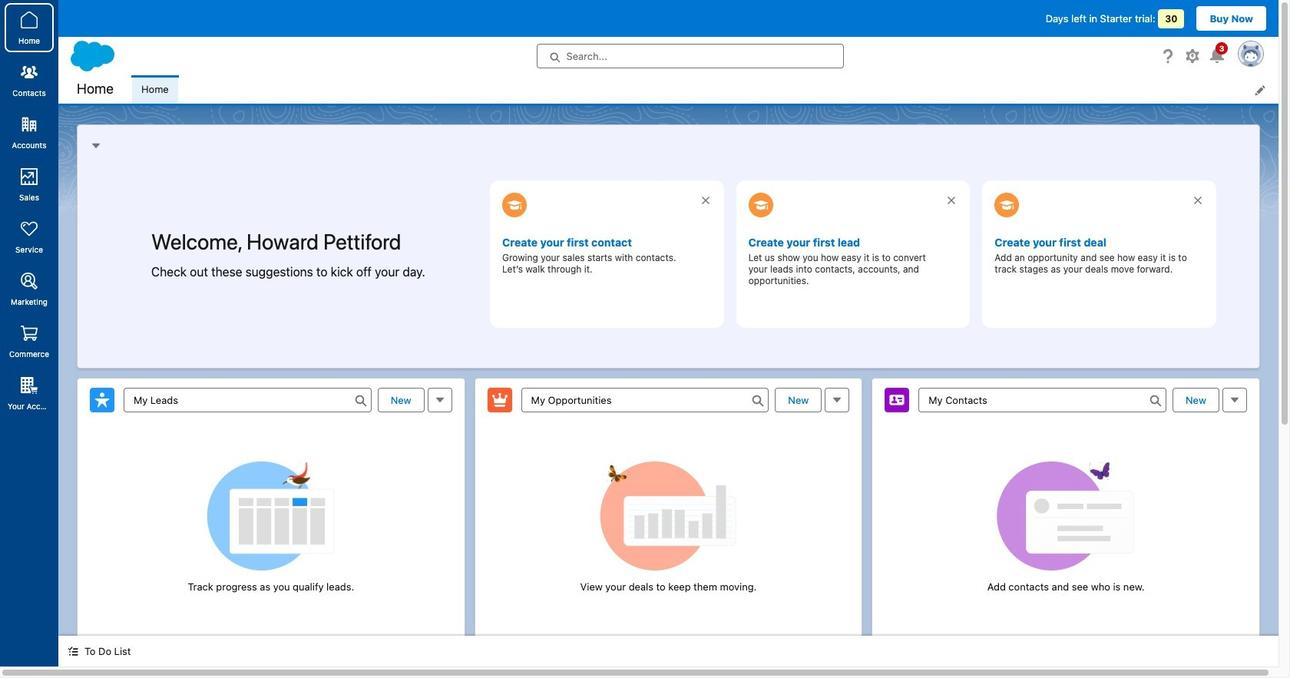Task type: describe. For each thing, give the bounding box(es) containing it.
1 select an option text field from the left
[[124, 388, 372, 412]]

2 select an option text field from the left
[[521, 388, 769, 412]]



Task type: locate. For each thing, give the bounding box(es) containing it.
list
[[132, 75, 1279, 104]]

Select an Option text field
[[124, 388, 372, 412], [521, 388, 769, 412]]

text default image
[[68, 646, 78, 657]]

0 horizontal spatial select an option text field
[[124, 388, 372, 412]]

1 horizontal spatial select an option text field
[[521, 388, 769, 412]]



